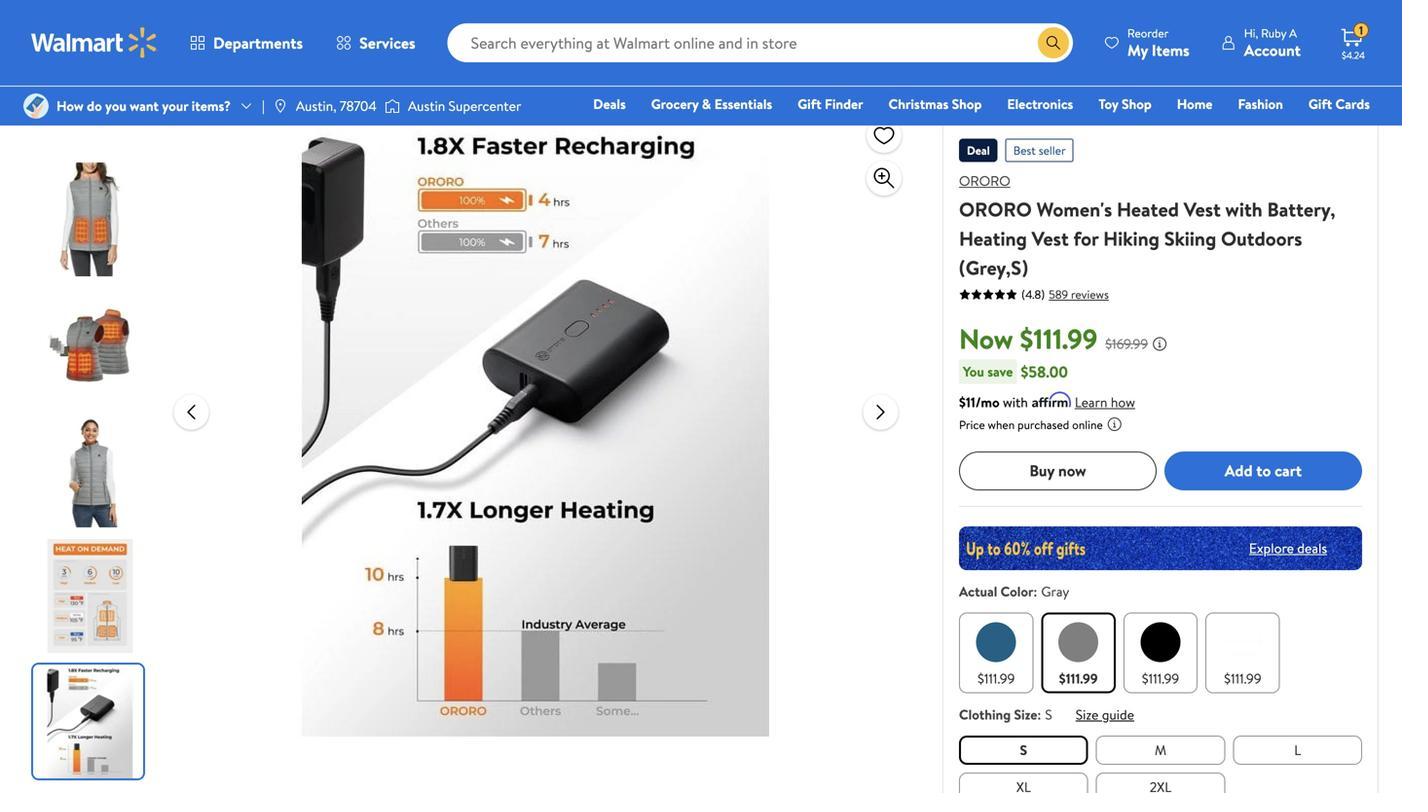 Task type: locate. For each thing, give the bounding box(es) containing it.
2 shop from the left
[[1122, 94, 1152, 113]]

buy
[[1030, 460, 1055, 482]]

1 horizontal spatial s
[[1045, 705, 1052, 724]]

shop up deal
[[952, 94, 982, 113]]

 image for austin, 78704
[[272, 98, 288, 114]]

reviews
[[1071, 286, 1109, 303]]

1 size from the left
[[1014, 705, 1037, 724]]

austin
[[408, 96, 445, 115]]

0 horizontal spatial with
[[1003, 393, 1028, 412]]

for
[[1073, 225, 1099, 252]]

$111.99 up m
[[1142, 669, 1179, 688]]

:
[[1034, 582, 1037, 601], [1037, 705, 1041, 724]]

: left the gray
[[1034, 582, 1037, 601]]

buy now button
[[959, 452, 1157, 491]]

Search search field
[[448, 23, 1073, 62]]

to
[[1256, 460, 1271, 482]]

explore
[[1249, 539, 1294, 558]]

1 vertical spatial with
[[1003, 393, 1028, 412]]

you save $58.00
[[963, 361, 1068, 382]]

s
[[1045, 705, 1052, 724], [1020, 741, 1027, 760]]

gift inside the gift cards registry
[[1309, 94, 1332, 113]]

1 horizontal spatial vest
[[1184, 196, 1221, 223]]

0 vertical spatial ororo
[[959, 171, 1011, 190]]

best seller
[[1013, 142, 1066, 159]]

with inside ororo ororo women's heated vest with battery, heating vest for hiking skiing outdoors (grey,s)
[[1226, 196, 1263, 223]]

learn more about strikethrough prices image
[[1152, 336, 1168, 352]]

2 horizontal spatial  image
[[385, 96, 400, 116]]

(grey,s)
[[959, 254, 1028, 281]]

debit
[[1253, 122, 1287, 141]]

$111.99 button
[[959, 613, 1034, 694], [1041, 613, 1116, 694], [1124, 613, 1198, 694], [1206, 613, 1280, 694]]

1 vertical spatial ororo
[[959, 196, 1032, 223]]

cards
[[1336, 94, 1370, 113]]

christmas shop link
[[880, 93, 991, 114]]

1 horizontal spatial gift
[[1309, 94, 1332, 113]]

add
[[1225, 460, 1253, 482]]

shop right toy
[[1122, 94, 1152, 113]]

 image left how
[[23, 93, 49, 119]]

with up when
[[1003, 393, 1028, 412]]

: up s button
[[1037, 705, 1041, 724]]

size left guide
[[1076, 705, 1099, 724]]

0 horizontal spatial  image
[[23, 93, 49, 119]]

ororo women's heated vest with battery, heating vest for hiking skiing outdoors (grey,s) - image 4 of 12 image
[[33, 539, 147, 653]]

buy now
[[1030, 460, 1086, 482]]

ororo up heating
[[959, 196, 1032, 223]]

hi, ruby a account
[[1244, 25, 1301, 61]]

skiing
[[1164, 225, 1216, 252]]

walmart+ link
[[1303, 121, 1379, 142]]

gift
[[798, 94, 822, 113], [1309, 94, 1332, 113]]

want
[[130, 96, 159, 115]]

ororo link
[[959, 171, 1011, 190]]

heated
[[1117, 196, 1179, 223]]

grocery & essentials
[[651, 94, 772, 113]]

ad disclaimer and feedback image
[[1363, 54, 1379, 69]]

1 gift from the left
[[798, 94, 822, 113]]

(4.8)
[[1021, 286, 1045, 303]]

1 vertical spatial s
[[1020, 741, 1027, 760]]

austin, 78704
[[296, 96, 377, 115]]

1 horizontal spatial with
[[1226, 196, 1263, 223]]

s down clothing size : s on the right of the page
[[1020, 741, 1027, 760]]

items
[[1152, 39, 1190, 61]]

zoom image modal image
[[872, 167, 896, 190]]

1 horizontal spatial  image
[[272, 98, 288, 114]]

gift for cards
[[1309, 94, 1332, 113]]

battery,
[[1267, 196, 1336, 223]]

l
[[1294, 741, 1301, 760]]

gift left the finder on the top right of page
[[798, 94, 822, 113]]

deal
[[967, 142, 990, 159]]

 image for austin supercenter
[[385, 96, 400, 116]]

$111.99 up l button
[[1224, 669, 1262, 688]]

0 horizontal spatial s
[[1020, 741, 1027, 760]]

affirm image
[[1032, 392, 1071, 407]]

now
[[959, 320, 1013, 358]]

color
[[1001, 582, 1034, 601]]

essentials
[[714, 94, 772, 113]]

0 vertical spatial :
[[1034, 582, 1037, 601]]

(4.8) 589 reviews
[[1021, 286, 1109, 303]]

learn
[[1075, 393, 1108, 412]]

s button
[[959, 736, 1088, 765]]

services button
[[319, 19, 432, 66]]

|
[[262, 96, 265, 115]]

s up s button
[[1045, 705, 1052, 724]]

save
[[988, 362, 1013, 381]]

0 horizontal spatial vest
[[1032, 225, 1069, 252]]

grocery
[[651, 94, 699, 113]]

1 horizontal spatial size
[[1076, 705, 1099, 724]]

purchased
[[1018, 417, 1069, 433]]

one debit
[[1221, 122, 1287, 141]]

1
[[1359, 22, 1363, 39]]

0 horizontal spatial size
[[1014, 705, 1037, 724]]

size up s button
[[1014, 705, 1037, 724]]

ororo women's heated vest with battery, heating vest for hiking skiing outdoors (grey,s) image
[[224, 114, 848, 737]]

1 horizontal spatial shop
[[1122, 94, 1152, 113]]

 image for how do you want your items?
[[23, 93, 49, 119]]

 image right 78704 at the left
[[385, 96, 400, 116]]

1 shop from the left
[[952, 94, 982, 113]]

$58.00
[[1021, 361, 1068, 382]]

 image right "|"
[[272, 98, 288, 114]]

1 ororo from the top
[[959, 171, 1011, 190]]

$111.99
[[1020, 320, 1098, 358], [978, 669, 1015, 688], [1059, 669, 1098, 688], [1142, 669, 1179, 688], [1224, 669, 1262, 688]]

fashion
[[1238, 94, 1283, 113]]

add to cart button
[[1165, 452, 1362, 491]]

0 vertical spatial with
[[1226, 196, 1263, 223]]

0 horizontal spatial gift
[[798, 94, 822, 113]]

 image
[[23, 93, 49, 119], [385, 96, 400, 116], [272, 98, 288, 114]]

2 size from the left
[[1076, 705, 1099, 724]]

0 vertical spatial vest
[[1184, 196, 1221, 223]]

with up 'outdoors' at the top
[[1226, 196, 1263, 223]]

$169.99
[[1105, 334, 1148, 353]]

clothing size : s
[[959, 705, 1052, 724]]

vest up "skiing"
[[1184, 196, 1221, 223]]

learn how button
[[1075, 392, 1135, 413]]

vest left for on the right of page
[[1032, 225, 1069, 252]]

women's
[[1037, 196, 1112, 223]]

2 gift from the left
[[1309, 94, 1332, 113]]

1 $111.99 button from the left
[[959, 613, 1034, 694]]

gift left the cards
[[1309, 94, 1332, 113]]

gift finder link
[[789, 93, 872, 114]]

now
[[1058, 460, 1086, 482]]

search icon image
[[1046, 35, 1061, 51]]

ororo down deal
[[959, 171, 1011, 190]]

with
[[1226, 196, 1263, 223], [1003, 393, 1028, 412]]

your
[[162, 96, 188, 115]]

grocery & essentials link
[[642, 93, 781, 114]]

reorder my items
[[1127, 25, 1190, 61]]

1 vertical spatial :
[[1037, 705, 1041, 724]]

previous media item image
[[180, 401, 203, 424]]

explore deals link
[[1241, 531, 1335, 566]]

shop
[[952, 94, 982, 113], [1122, 94, 1152, 113]]

0 horizontal spatial shop
[[952, 94, 982, 113]]

heating
[[959, 225, 1027, 252]]



Task type: describe. For each thing, give the bounding box(es) containing it.
walmart+
[[1312, 122, 1370, 141]]

ororo ororo women's heated vest with battery, heating vest for hiking skiing outdoors (grey,s)
[[959, 171, 1336, 281]]

$111.99 up size guide
[[1059, 669, 1098, 688]]

2 ororo from the top
[[959, 196, 1032, 223]]

now $111.99
[[959, 320, 1098, 358]]

gift cards link
[[1300, 93, 1379, 114]]

clothing size list
[[955, 732, 1366, 794]]

deals
[[1297, 539, 1327, 558]]

$111.99 up clothing size : s on the right of the page
[[978, 669, 1015, 688]]

austin,
[[296, 96, 336, 115]]

ororo women's heated vest with battery, heating vest for hiking skiing outdoors (grey,s) - image 1 of 12 image
[[33, 163, 147, 277]]

christmas
[[889, 94, 949, 113]]

589 reviews link
[[1045, 286, 1109, 303]]

$111.99 up $58.00
[[1020, 320, 1098, 358]]

gray
[[1041, 582, 1069, 601]]

how do you want your items?
[[56, 96, 231, 115]]

78704
[[340, 96, 377, 115]]

electronics link
[[998, 93, 1082, 114]]

clothing
[[959, 705, 1011, 724]]

home
[[1177, 94, 1213, 113]]

christmas shop
[[889, 94, 982, 113]]

actual
[[959, 582, 997, 601]]

cart
[[1275, 460, 1302, 482]]

austin supercenter
[[408, 96, 521, 115]]

size guide
[[1076, 705, 1134, 724]]

seller
[[1039, 142, 1066, 159]]

price
[[959, 417, 985, 433]]

$11/mo with
[[959, 393, 1028, 412]]

you
[[105, 96, 126, 115]]

toy shop
[[1099, 94, 1152, 113]]

add to favorites list, ororo women's heated vest with battery, heating vest for hiking skiing outdoors (grey,s) image
[[872, 123, 896, 148]]

outdoors
[[1221, 225, 1302, 252]]

services
[[359, 32, 415, 54]]

next media item image
[[869, 401, 892, 424]]

&
[[702, 94, 711, 113]]

online
[[1072, 417, 1103, 433]]

gift cards registry
[[1146, 94, 1370, 141]]

shop for christmas shop
[[952, 94, 982, 113]]

$4.24
[[1342, 49, 1365, 62]]

: for color
[[1034, 582, 1037, 601]]

a
[[1289, 25, 1297, 41]]

registry link
[[1137, 121, 1204, 142]]

4 $111.99 button from the left
[[1206, 613, 1280, 694]]

hiking
[[1103, 225, 1160, 252]]

2 $111.99 button from the left
[[1041, 613, 1116, 694]]

explore deals
[[1249, 539, 1327, 558]]

learn how
[[1075, 393, 1135, 412]]

ruby
[[1261, 25, 1287, 41]]

items?
[[192, 96, 231, 115]]

m button
[[1096, 736, 1225, 765]]

shop for toy shop
[[1122, 94, 1152, 113]]

you
[[963, 362, 984, 381]]

how
[[56, 96, 84, 115]]

supercenter
[[449, 96, 521, 115]]

gift finder
[[798, 94, 863, 113]]

add to cart
[[1225, 460, 1302, 482]]

3 $111.99 button from the left
[[1124, 613, 1198, 694]]

up to sixty percent off deals. shop now. image
[[959, 527, 1362, 570]]

price when purchased online
[[959, 417, 1103, 433]]

fashion link
[[1229, 93, 1292, 114]]

departments
[[213, 32, 303, 54]]

hi,
[[1244, 25, 1258, 41]]

actual color list
[[955, 609, 1366, 697]]

legal information image
[[1107, 417, 1122, 432]]

walmart image
[[31, 27, 158, 58]]

Walmart Site-Wide search field
[[448, 23, 1073, 62]]

: for size
[[1037, 705, 1041, 724]]

toy
[[1099, 94, 1118, 113]]

ororo women's heated vest with battery, heating vest for hiking skiing outdoors (grey,s) - image 3 of 12 image
[[33, 414, 147, 528]]

deals link
[[585, 93, 635, 114]]

sponsored
[[1306, 53, 1359, 70]]

589
[[1049, 286, 1068, 303]]

toy shop link
[[1090, 93, 1160, 114]]

1 vertical spatial vest
[[1032, 225, 1069, 252]]

ororo women's heated vest with battery, heating vest for hiking skiing outdoors (grey,s) - image 2 of 12 image
[[33, 288, 147, 402]]

s inside button
[[1020, 741, 1027, 760]]

size guide button
[[1076, 705, 1134, 724]]

deals
[[593, 94, 626, 113]]

l button
[[1233, 736, 1362, 765]]

when
[[988, 417, 1015, 433]]

ororo women's heated vest with battery, heating vest for hiking skiing outdoors (grey,s) - image 5 of 12 image
[[33, 665, 147, 779]]

gift for finder
[[798, 94, 822, 113]]

electronics
[[1007, 94, 1073, 113]]

0 vertical spatial s
[[1045, 705, 1052, 724]]

registry
[[1146, 122, 1196, 141]]

home link
[[1168, 93, 1222, 114]]

reorder
[[1127, 25, 1169, 41]]

guide
[[1102, 705, 1134, 724]]

account
[[1244, 39, 1301, 61]]

actual color : gray
[[959, 582, 1069, 601]]



Task type: vqa. For each thing, say whether or not it's contained in the screenshot.
on
no



